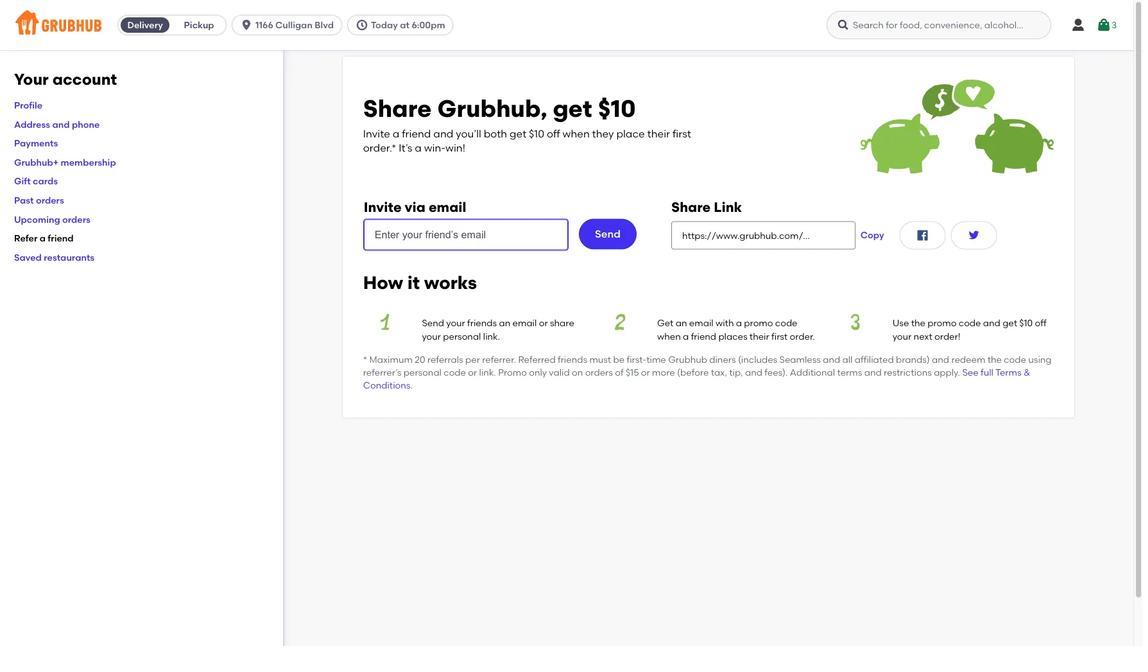 Task type: describe. For each thing, give the bounding box(es) containing it.
restrictions
[[884, 367, 932, 378]]

proceed to checkout
[[996, 410, 1090, 421]]

must
[[590, 354, 611, 365]]

step 3 image
[[834, 314, 878, 330]]

next
[[914, 331, 933, 342]]

and up apply. on the bottom right
[[933, 354, 950, 365]]

use the promo code and get $10 off your next order!
[[893, 318, 1047, 342]]

first inside get an email with a promo code when a friend places their first order.
[[772, 331, 788, 342]]

off inside 'use the promo code and get $10 off your next order!'
[[1036, 318, 1047, 329]]

using
[[1029, 354, 1052, 365]]

send for send
[[595, 228, 621, 240]]

at
[[400, 20, 410, 31]]

&
[[1024, 367, 1031, 378]]

a up 'grubhub'
[[683, 331, 689, 342]]

gift cards
[[14, 176, 58, 187]]

brands)
[[897, 354, 930, 365]]

full
[[981, 367, 994, 378]]

time
[[647, 354, 667, 365]]

promo inside get an email with a promo code when a friend places their first order.
[[745, 318, 774, 329]]

grubhub+
[[14, 157, 59, 168]]

address and phone
[[14, 119, 100, 130]]

see full terms & conditions link
[[363, 367, 1031, 391]]

apply.
[[935, 367, 961, 378]]

today at 6:00pm
[[371, 20, 445, 31]]

restaurants
[[44, 252, 95, 263]]

it's
[[399, 142, 413, 154]]

you'll
[[456, 127, 482, 140]]

conditions
[[363, 380, 411, 391]]

friends inside send your friends an email or share your personal link.
[[468, 318, 497, 329]]

share link
[[672, 199, 743, 215]]

valid
[[549, 367, 570, 378]]

invite inside share grubhub, get $10 invite a friend and you'll both get $10 off when they place their first order.* it's a win-win!
[[363, 127, 390, 140]]

payments link
[[14, 138, 58, 149]]

saved restaurants link
[[14, 252, 95, 263]]

per
[[466, 354, 480, 365]]

*
[[363, 354, 367, 365]]

checkout
[[1047, 410, 1090, 421]]

step 2 image
[[599, 314, 642, 330]]

and down (includes
[[746, 367, 763, 378]]

code down referrals
[[444, 367, 466, 378]]

address
[[14, 119, 50, 130]]

get
[[658, 318, 674, 329]]

delivery button
[[118, 15, 172, 35]]

and inside 'use the promo code and get $10 off your next order!'
[[984, 318, 1001, 329]]

terms
[[838, 367, 863, 378]]

share grubhub and save image
[[861, 77, 1054, 174]]

gift cards link
[[14, 176, 58, 187]]

(includes
[[739, 354, 778, 365]]

and inside share grubhub, get $10 invite a friend and you'll both get $10 off when they place their first order.* it's a win-win!
[[434, 127, 454, 140]]

upcoming
[[14, 214, 60, 225]]

link. inside * maximum 20 referrals per referrer. referred friends must be first-time grubhub diners (includes seamless and all affiliated brands) and redeem the code using referrer's personal code or link. promo only valid on orders of $15 or more (before tax, tip, and fees). additional terms and restrictions apply.
[[479, 367, 496, 378]]

referrer's
[[363, 367, 402, 378]]

how
[[363, 272, 403, 293]]

get inside 'use the promo code and get $10 off your next order!'
[[1003, 318, 1018, 329]]

affiliated
[[855, 354, 894, 365]]

share
[[550, 318, 575, 329]]

see
[[963, 367, 979, 378]]

culligan
[[276, 20, 313, 31]]

friend inside share grubhub, get $10 invite a friend and you'll both get $10 off when they place their first order.* it's a win-win!
[[402, 127, 431, 140]]

gift
[[14, 176, 31, 187]]

0 horizontal spatial $10
[[529, 127, 545, 140]]

today
[[371, 20, 398, 31]]

share for grubhub,
[[363, 95, 432, 123]]

order.*
[[363, 142, 396, 154]]

tip,
[[730, 367, 743, 378]]

first inside share grubhub, get $10 invite a friend and you'll both get $10 off when they place their first order.* it's a win-win!
[[673, 127, 692, 140]]

* maximum 20 referrals per referrer. referred friends must be first-time grubhub diners (includes seamless and all affiliated brands) and redeem the code using referrer's personal code or link. promo only valid on orders of $15 or more (before tax, tip, and fees). additional terms and restrictions apply.
[[363, 354, 1052, 378]]

additional
[[791, 367, 836, 378]]

invite via email
[[364, 199, 467, 215]]

promo
[[498, 367, 527, 378]]

link
[[714, 199, 743, 215]]

win-
[[424, 142, 446, 154]]

their inside get an email with a promo code when a friend places their first order.
[[750, 331, 770, 342]]

Search for food, convenience, alcohol... search field
[[827, 11, 1052, 39]]

orders inside * maximum 20 referrals per referrer. referred friends must be first-time grubhub diners (includes seamless and all affiliated brands) and redeem the code using referrer's personal code or link. promo only valid on orders of $15 or more (before tax, tip, and fees). additional terms and restrictions apply.
[[585, 367, 613, 378]]

off inside share grubhub, get $10 invite a friend and you'll both get $10 off when they place their first order.* it's a win-win!
[[547, 127, 561, 140]]

personal inside send your friends an email or share your personal link.
[[443, 331, 481, 342]]

code inside 'use the promo code and get $10 off your next order!'
[[959, 318, 982, 329]]

refer a friend link
[[14, 233, 74, 244]]

payments
[[14, 138, 58, 149]]

pickup
[[184, 20, 214, 31]]

redeem
[[952, 354, 986, 365]]

1166
[[256, 20, 273, 31]]

your account
[[14, 70, 117, 89]]

referred
[[519, 354, 556, 365]]

.
[[411, 380, 413, 391]]

membership
[[61, 157, 116, 168]]

1166 culligan blvd button
[[232, 15, 347, 35]]

your inside 'use the promo code and get $10 off your next order!'
[[893, 331, 912, 342]]

copy button
[[856, 221, 890, 249]]

an inside get an email with a promo code when a friend places their first order.
[[676, 318, 688, 329]]

0 horizontal spatial your
[[422, 331, 441, 342]]

code inside get an email with a promo code when a friend places their first order.
[[776, 318, 798, 329]]

the inside * maximum 20 referrals per referrer. referred friends must be first-time grubhub diners (includes seamless and all affiliated brands) and redeem the code using referrer's personal code or link. promo only valid on orders of $15 or more (before tax, tip, and fees). additional terms and restrictions apply.
[[988, 354, 1002, 365]]

an inside send your friends an email or share your personal link.
[[499, 318, 511, 329]]

(before
[[678, 367, 709, 378]]

0 vertical spatial $10
[[598, 95, 636, 123]]

via
[[405, 199, 426, 215]]

on
[[572, 367, 583, 378]]

all
[[843, 354, 853, 365]]

share grubhub, get $10 invite a friend and you'll both get $10 off when they place their first order.* it's a win-win!
[[363, 95, 692, 154]]

places
[[719, 331, 748, 342]]

place
[[617, 127, 645, 140]]

1 vertical spatial get
[[510, 127, 527, 140]]

svg image inside "1166 culligan blvd" button
[[240, 19, 253, 31]]

link. inside send your friends an email or share your personal link.
[[483, 331, 500, 342]]

first-
[[627, 354, 647, 365]]

upcoming orders
[[14, 214, 90, 225]]

be
[[614, 354, 625, 365]]

send your friends an email or share your personal link.
[[422, 318, 575, 342]]

email for invite via email
[[429, 199, 467, 215]]

promo inside 'use the promo code and get $10 off your next order!'
[[928, 318, 957, 329]]

profile
[[14, 100, 42, 111]]



Task type: locate. For each thing, give the bounding box(es) containing it.
only
[[529, 367, 547, 378]]

and up redeem
[[984, 318, 1001, 329]]

promo up the places
[[745, 318, 774, 329]]

20
[[415, 354, 426, 365]]

0 vertical spatial link.
[[483, 331, 500, 342]]

3
[[1112, 19, 1118, 30]]

2 vertical spatial friend
[[691, 331, 717, 342]]

2 vertical spatial get
[[1003, 318, 1018, 329]]

see full terms & conditions
[[363, 367, 1031, 391]]

use
[[893, 318, 910, 329]]

1 horizontal spatial friends
[[558, 354, 588, 365]]

0 vertical spatial off
[[547, 127, 561, 140]]

0 horizontal spatial the
[[912, 318, 926, 329]]

more
[[653, 367, 675, 378]]

orders up refer a friend
[[62, 214, 90, 225]]

invite up the order.*
[[363, 127, 390, 140]]

$10 up place
[[598, 95, 636, 123]]

get an email with a promo code when a friend places their first order.
[[658, 318, 816, 342]]

and up the win-
[[434, 127, 454, 140]]

0 horizontal spatial friend
[[48, 233, 74, 244]]

send inside button
[[595, 228, 621, 240]]

1 vertical spatial their
[[750, 331, 770, 342]]

personal
[[443, 331, 481, 342], [404, 367, 442, 378]]

orders for past orders
[[36, 195, 64, 206]]

pickup button
[[172, 15, 226, 35]]

the
[[912, 318, 926, 329], [988, 354, 1002, 365]]

2 horizontal spatial friend
[[691, 331, 717, 342]]

0 horizontal spatial or
[[468, 367, 477, 378]]

$10
[[598, 95, 636, 123], [529, 127, 545, 140], [1020, 318, 1033, 329]]

code up the order.
[[776, 318, 798, 329]]

1 horizontal spatial get
[[553, 95, 593, 123]]

$10 right the both
[[529, 127, 545, 140]]

2 svg image from the left
[[1097, 17, 1112, 33]]

the inside 'use the promo code and get $10 off your next order!'
[[912, 318, 926, 329]]

personal up per
[[443, 331, 481, 342]]

2 horizontal spatial $10
[[1020, 318, 1033, 329]]

share inside share grubhub, get $10 invite a friend and you'll both get $10 off when they place their first order.* it's a win-win!
[[363, 95, 432, 123]]

$10 inside 'use the promo code and get $10 off your next order!'
[[1020, 318, 1033, 329]]

saved restaurants
[[14, 252, 95, 263]]

get
[[553, 95, 593, 123], [510, 127, 527, 140], [1003, 318, 1018, 329]]

1 vertical spatial first
[[772, 331, 788, 342]]

0 horizontal spatial promo
[[745, 318, 774, 329]]

promo up order!
[[928, 318, 957, 329]]

0 horizontal spatial svg image
[[1071, 17, 1087, 33]]

svg image
[[1071, 17, 1087, 33], [1097, 17, 1112, 33]]

email
[[429, 199, 467, 215], [513, 318, 537, 329], [690, 318, 714, 329]]

their up (includes
[[750, 331, 770, 342]]

maximum
[[370, 354, 413, 365]]

1 svg image from the left
[[1071, 17, 1087, 33]]

0 horizontal spatial first
[[673, 127, 692, 140]]

0 vertical spatial send
[[595, 228, 621, 240]]

and
[[52, 119, 70, 130], [434, 127, 454, 140], [984, 318, 1001, 329], [824, 354, 841, 365], [933, 354, 950, 365], [746, 367, 763, 378], [865, 367, 882, 378]]

they
[[593, 127, 614, 140]]

0 horizontal spatial friends
[[468, 318, 497, 329]]

refer
[[14, 233, 37, 244]]

1 horizontal spatial their
[[750, 331, 770, 342]]

copy
[[861, 230, 885, 241]]

a up it's
[[393, 127, 400, 140]]

of
[[615, 367, 624, 378]]

orders down the 'must'
[[585, 367, 613, 378]]

personal down 20
[[404, 367, 442, 378]]

past orders link
[[14, 195, 64, 206]]

off up using
[[1036, 318, 1047, 329]]

1 horizontal spatial off
[[1036, 318, 1047, 329]]

1 horizontal spatial email
[[513, 318, 537, 329]]

send button
[[579, 219, 637, 249]]

your up 20
[[422, 331, 441, 342]]

0 vertical spatial when
[[563, 127, 590, 140]]

friend down with
[[691, 331, 717, 342]]

their
[[648, 127, 671, 140], [750, 331, 770, 342]]

2 promo from the left
[[928, 318, 957, 329]]

0 vertical spatial get
[[553, 95, 593, 123]]

friend
[[402, 127, 431, 140], [48, 233, 74, 244], [691, 331, 717, 342]]

$10 up using
[[1020, 318, 1033, 329]]

0 horizontal spatial when
[[563, 127, 590, 140]]

get right the both
[[510, 127, 527, 140]]

1 vertical spatial when
[[658, 331, 681, 342]]

link. up referrer.
[[483, 331, 500, 342]]

1 horizontal spatial or
[[539, 318, 548, 329]]

profile link
[[14, 100, 42, 111]]

an up referrer.
[[499, 318, 511, 329]]

grubhub+ membership link
[[14, 157, 116, 168]]

link. down referrer.
[[479, 367, 496, 378]]

when left they
[[563, 127, 590, 140]]

referrer.
[[482, 354, 516, 365]]

send
[[595, 228, 621, 240], [422, 318, 444, 329]]

today at 6:00pm button
[[347, 15, 459, 35]]

an right get
[[676, 318, 688, 329]]

0 vertical spatial share
[[363, 95, 432, 123]]

step 1 image
[[363, 314, 407, 330]]

email for get an email with a promo code when a friend places their first order.
[[690, 318, 714, 329]]

svg image
[[240, 19, 253, 31], [356, 19, 369, 31], [837, 19, 850, 31], [916, 228, 931, 243], [967, 228, 982, 243]]

1 horizontal spatial friend
[[402, 127, 431, 140]]

upcoming orders link
[[14, 214, 90, 225]]

1 vertical spatial friend
[[48, 233, 74, 244]]

both
[[484, 127, 507, 140]]

1 horizontal spatial the
[[988, 354, 1002, 365]]

or left share
[[539, 318, 548, 329]]

first right place
[[673, 127, 692, 140]]

a right refer
[[40, 233, 46, 244]]

phone
[[72, 119, 100, 130]]

share up it's
[[363, 95, 432, 123]]

or
[[539, 318, 548, 329], [468, 367, 477, 378], [642, 367, 650, 378]]

friends
[[468, 318, 497, 329], [558, 354, 588, 365]]

1 horizontal spatial promo
[[928, 318, 957, 329]]

when inside share grubhub, get $10 invite a friend and you'll both get $10 off when they place their first order.* it's a win-win!
[[563, 127, 590, 140]]

order!
[[935, 331, 961, 342]]

seamless
[[780, 354, 821, 365]]

orders for upcoming orders
[[62, 214, 90, 225]]

email inside get an email with a promo code when a friend places their first order.
[[690, 318, 714, 329]]

delivery
[[127, 20, 163, 31]]

1 vertical spatial off
[[1036, 318, 1047, 329]]

when inside get an email with a promo code when a friend places their first order.
[[658, 331, 681, 342]]

1 horizontal spatial your
[[447, 318, 465, 329]]

cards
[[33, 176, 58, 187]]

0 vertical spatial friend
[[402, 127, 431, 140]]

1 promo from the left
[[745, 318, 774, 329]]

1 vertical spatial friends
[[558, 354, 588, 365]]

1 horizontal spatial an
[[676, 318, 688, 329]]

1 horizontal spatial share
[[672, 199, 711, 215]]

0 vertical spatial friends
[[468, 318, 497, 329]]

0 horizontal spatial their
[[648, 127, 671, 140]]

your
[[447, 318, 465, 329], [422, 331, 441, 342], [893, 331, 912, 342]]

win!
[[446, 142, 466, 154]]

svg image inside 3 button
[[1097, 17, 1112, 33]]

2 horizontal spatial or
[[642, 367, 650, 378]]

1 horizontal spatial send
[[595, 228, 621, 240]]

past
[[14, 195, 34, 206]]

promo
[[745, 318, 774, 329], [928, 318, 957, 329]]

code up terms
[[1005, 354, 1027, 365]]

0 horizontal spatial off
[[547, 127, 561, 140]]

0 vertical spatial their
[[648, 127, 671, 140]]

Enter your friend's email email field
[[364, 219, 568, 250]]

0 horizontal spatial share
[[363, 95, 432, 123]]

0 vertical spatial personal
[[443, 331, 481, 342]]

get up terms
[[1003, 318, 1018, 329]]

2 vertical spatial $10
[[1020, 318, 1033, 329]]

a right with
[[737, 318, 742, 329]]

or down per
[[468, 367, 477, 378]]

0 vertical spatial the
[[912, 318, 926, 329]]

your down use
[[893, 331, 912, 342]]

or right $15 on the right bottom
[[642, 367, 650, 378]]

friend inside get an email with a promo code when a friend places their first order.
[[691, 331, 717, 342]]

friend up saved restaurants
[[48, 233, 74, 244]]

share
[[363, 95, 432, 123], [672, 199, 711, 215]]

1 vertical spatial share
[[672, 199, 711, 215]]

6:00pm
[[412, 20, 445, 31]]

the up full
[[988, 354, 1002, 365]]

1166 culligan blvd
[[256, 20, 334, 31]]

your up referrals
[[447, 318, 465, 329]]

orders up upcoming orders link at the left
[[36, 195, 64, 206]]

and down affiliated
[[865, 367, 882, 378]]

1 vertical spatial orders
[[62, 214, 90, 225]]

your
[[14, 70, 49, 89]]

None text field
[[672, 221, 856, 249]]

main navigation navigation
[[0, 0, 1134, 50]]

the up next
[[912, 318, 926, 329]]

0 horizontal spatial personal
[[404, 367, 442, 378]]

code
[[776, 318, 798, 329], [959, 318, 982, 329], [1005, 354, 1027, 365], [444, 367, 466, 378]]

and left all at bottom right
[[824, 354, 841, 365]]

1 horizontal spatial $10
[[598, 95, 636, 123]]

grubhub,
[[438, 95, 548, 123]]

0 horizontal spatial email
[[429, 199, 467, 215]]

fees).
[[765, 367, 788, 378]]

0 vertical spatial invite
[[363, 127, 390, 140]]

their right place
[[648, 127, 671, 140]]

friend up it's
[[402, 127, 431, 140]]

friends up on
[[558, 354, 588, 365]]

proceed
[[996, 410, 1033, 421]]

link.
[[483, 331, 500, 342], [479, 367, 496, 378]]

3 button
[[1097, 13, 1118, 37]]

first left the order.
[[772, 331, 788, 342]]

share left link
[[672, 199, 711, 215]]

friends inside * maximum 20 referrals per referrer. referred friends must be first-time grubhub diners (includes seamless and all affiliated brands) and redeem the code using referrer's personal code or link. promo only valid on orders of $15 or more (before tax, tip, and fees). additional terms and restrictions apply.
[[558, 354, 588, 365]]

1 horizontal spatial when
[[658, 331, 681, 342]]

works
[[424, 272, 477, 293]]

referrals
[[428, 354, 464, 365]]

0 horizontal spatial an
[[499, 318, 511, 329]]

and left phone
[[52, 119, 70, 130]]

diners
[[710, 354, 736, 365]]

email inside send your friends an email or share your personal link.
[[513, 318, 537, 329]]

order.
[[790, 331, 816, 342]]

email left share
[[513, 318, 537, 329]]

tax,
[[711, 367, 728, 378]]

1 horizontal spatial svg image
[[1097, 17, 1112, 33]]

code up order!
[[959, 318, 982, 329]]

0 horizontal spatial send
[[422, 318, 444, 329]]

blvd
[[315, 20, 334, 31]]

1 horizontal spatial personal
[[443, 331, 481, 342]]

their inside share grubhub, get $10 invite a friend and you'll both get $10 off when they place their first order.* it's a win-win!
[[648, 127, 671, 140]]

1 vertical spatial personal
[[404, 367, 442, 378]]

0 vertical spatial orders
[[36, 195, 64, 206]]

1 horizontal spatial first
[[772, 331, 788, 342]]

personal inside * maximum 20 referrals per referrer. referred friends must be first-time grubhub diners (includes seamless and all affiliated brands) and redeem the code using referrer's personal code or link. promo only valid on orders of $15 or more (before tax, tip, and fees). additional terms and restrictions apply.
[[404, 367, 442, 378]]

account
[[52, 70, 117, 89]]

email right via
[[429, 199, 467, 215]]

2 an from the left
[[676, 318, 688, 329]]

send inside send your friends an email or share your personal link.
[[422, 318, 444, 329]]

1 vertical spatial send
[[422, 318, 444, 329]]

invite left via
[[364, 199, 402, 215]]

1 vertical spatial link.
[[479, 367, 496, 378]]

friends up per
[[468, 318, 497, 329]]

0 horizontal spatial get
[[510, 127, 527, 140]]

1 an from the left
[[499, 318, 511, 329]]

grubhub+ membership
[[14, 157, 116, 168]]

0 vertical spatial first
[[673, 127, 692, 140]]

1 vertical spatial the
[[988, 354, 1002, 365]]

get up they
[[553, 95, 593, 123]]

off
[[547, 127, 561, 140], [1036, 318, 1047, 329]]

2 horizontal spatial email
[[690, 318, 714, 329]]

2 horizontal spatial your
[[893, 331, 912, 342]]

a right it's
[[415, 142, 422, 154]]

1 vertical spatial $10
[[529, 127, 545, 140]]

past orders
[[14, 195, 64, 206]]

2 vertical spatial orders
[[585, 367, 613, 378]]

send for send your friends an email or share your personal link.
[[422, 318, 444, 329]]

orders
[[36, 195, 64, 206], [62, 214, 90, 225], [585, 367, 613, 378]]

2 horizontal spatial get
[[1003, 318, 1018, 329]]

when down get
[[658, 331, 681, 342]]

email left with
[[690, 318, 714, 329]]

share for link
[[672, 199, 711, 215]]

svg image inside today at 6:00pm button
[[356, 19, 369, 31]]

how it works
[[363, 272, 477, 293]]

grubhub
[[669, 354, 708, 365]]

terms
[[996, 367, 1022, 378]]

off left they
[[547, 127, 561, 140]]

1 vertical spatial invite
[[364, 199, 402, 215]]

or inside send your friends an email or share your personal link.
[[539, 318, 548, 329]]



Task type: vqa. For each thing, say whether or not it's contained in the screenshot.
THE SAVE THIS RESTAURANT button associated with San
no



